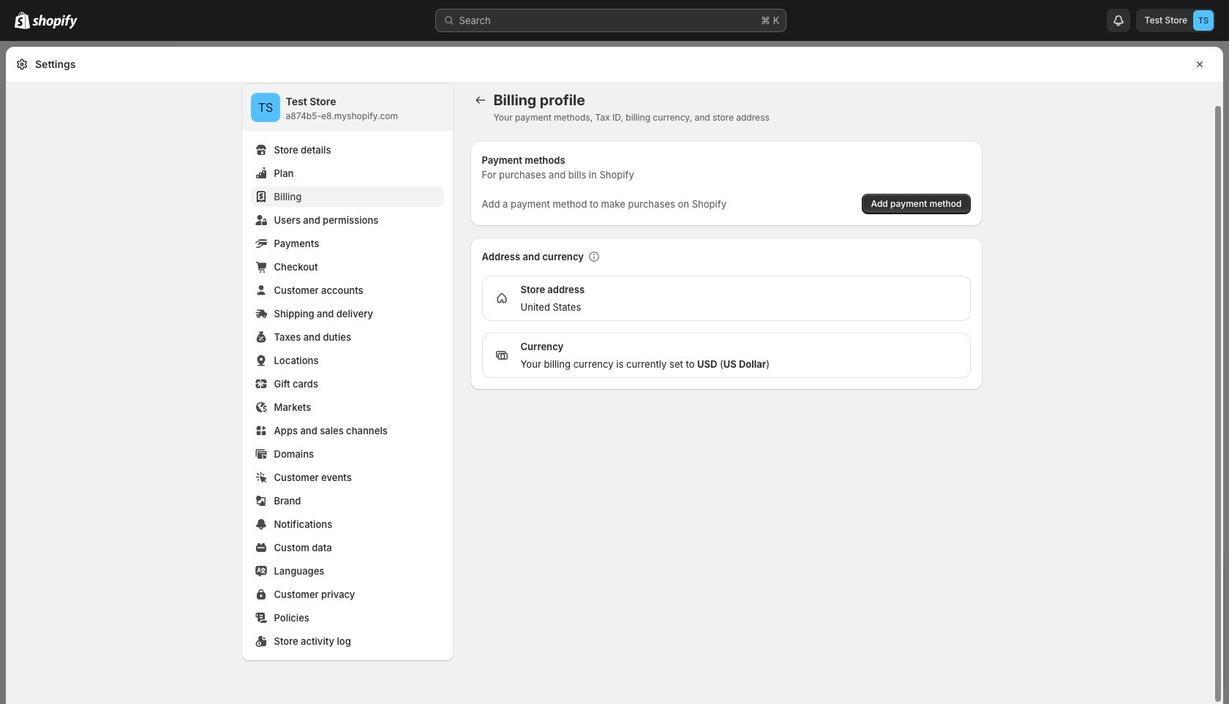 Task type: vqa. For each thing, say whether or not it's contained in the screenshot.
MY STORE "icon"
no



Task type: describe. For each thing, give the bounding box(es) containing it.
shopify image
[[15, 12, 30, 29]]

test store image
[[1193, 10, 1214, 31]]



Task type: locate. For each thing, give the bounding box(es) containing it.
shopify image
[[32, 15, 78, 29]]

shop settings menu element
[[242, 84, 452, 661]]

test store image
[[251, 93, 280, 122]]

settings dialog
[[6, 47, 1223, 705]]



